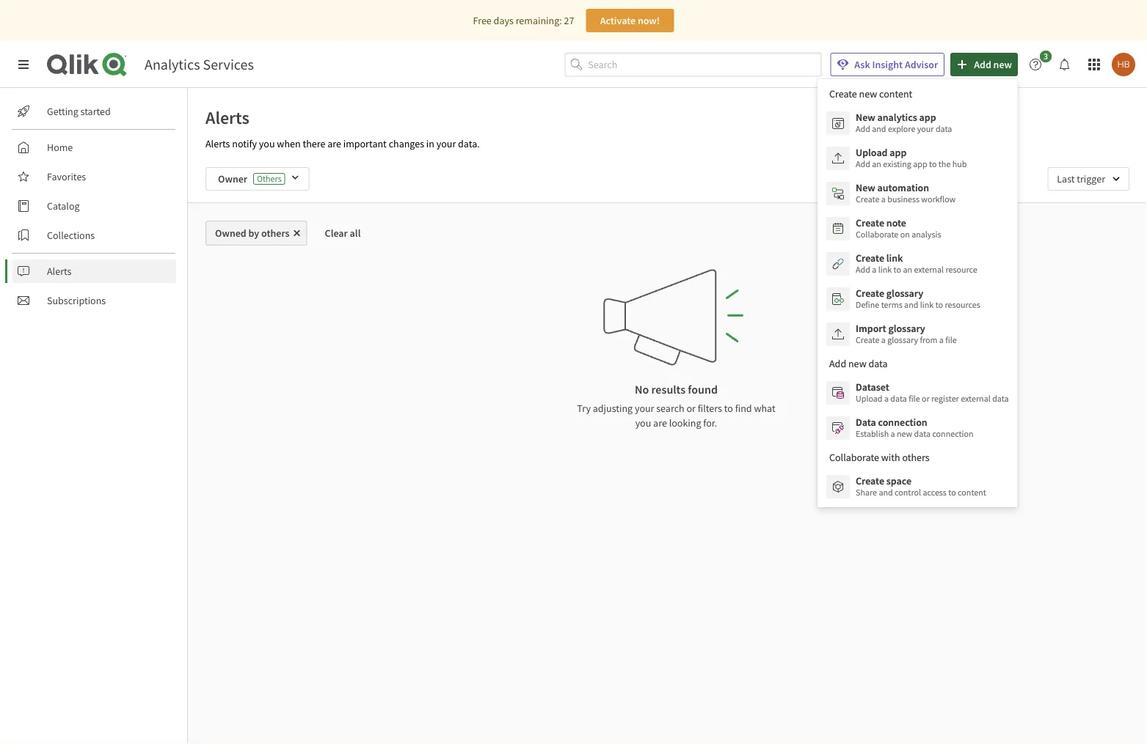 Task type: locate. For each thing, give the bounding box(es) containing it.
a for connection
[[891, 429, 895, 440]]

0 horizontal spatial your
[[436, 137, 456, 150]]

new analytics app menu item
[[818, 106, 1018, 141]]

alerts up notify
[[205, 106, 249, 128]]

new left automation
[[856, 181, 875, 194]]

create for create link
[[856, 252, 884, 265]]

upload inside "dataset upload a data file or register external data"
[[856, 393, 882, 405]]

6 create from the top
[[856, 475, 884, 488]]

important
[[343, 137, 387, 150]]

create left note
[[856, 216, 884, 230]]

your
[[917, 123, 934, 135], [436, 137, 456, 150], [635, 402, 654, 415]]

a left business
[[881, 194, 886, 205]]

insight
[[872, 58, 903, 71]]

new left analytics
[[856, 111, 875, 124]]

you
[[259, 137, 275, 150], [635, 417, 651, 430]]

a down terms in the right top of the page
[[881, 335, 886, 346]]

create up import
[[856, 287, 884, 300]]

catalog
[[47, 200, 80, 213]]

1 horizontal spatial or
[[922, 393, 930, 405]]

2 upload from the top
[[856, 393, 882, 405]]

glossary for import glossary
[[888, 322, 925, 335]]

upload
[[856, 146, 888, 159], [856, 393, 882, 405]]

2 vertical spatial and
[[879, 487, 893, 499]]

create for create note
[[856, 216, 884, 230]]

1 horizontal spatial new
[[993, 58, 1012, 71]]

your inside new analytics app add and explore your data
[[917, 123, 934, 135]]

create inside create link add a link to an external resource
[[856, 252, 884, 265]]

1 horizontal spatial file
[[945, 335, 957, 346]]

1 upload from the top
[[856, 146, 888, 159]]

create left space
[[856, 475, 884, 488]]

create inside create glossary define terms and link to resources
[[856, 287, 884, 300]]

to left the
[[929, 159, 937, 170]]

0 vertical spatial you
[[259, 137, 275, 150]]

file
[[945, 335, 957, 346], [909, 393, 920, 405]]

collaborate
[[856, 229, 898, 240]]

5 create from the top
[[856, 335, 879, 346]]

1 vertical spatial your
[[436, 137, 456, 150]]

upload inside upload app add an existing app to the hub
[[856, 146, 888, 159]]

an inside create link add a link to an external resource
[[903, 264, 912, 276]]

0 vertical spatial are
[[327, 137, 341, 150]]

or up looking
[[686, 402, 696, 415]]

link up import glossary menu item
[[920, 299, 934, 311]]

favorites link
[[12, 165, 176, 189]]

subscriptions
[[47, 294, 106, 307]]

new inside new automation create a business workflow
[[856, 181, 875, 194]]

2 horizontal spatial your
[[917, 123, 934, 135]]

0 horizontal spatial or
[[686, 402, 696, 415]]

0 horizontal spatial file
[[909, 393, 920, 405]]

there
[[303, 137, 325, 150]]

create down define at the top
[[856, 335, 879, 346]]

1 vertical spatial new
[[897, 429, 912, 440]]

upload down analytics
[[856, 146, 888, 159]]

catalog link
[[12, 194, 176, 218]]

free
[[473, 14, 492, 27]]

external right "register"
[[961, 393, 991, 405]]

to for glossary
[[935, 299, 943, 311]]

new
[[856, 111, 875, 124], [856, 181, 875, 194]]

when
[[277, 137, 301, 150]]

create
[[856, 194, 879, 205], [856, 216, 884, 230], [856, 252, 884, 265], [856, 287, 884, 300], [856, 335, 879, 346], [856, 475, 884, 488]]

from
[[920, 335, 937, 346]]

changes
[[389, 137, 424, 150]]

you inside no results found try adjusting your search or filters to find what you are looking for.
[[635, 417, 651, 430]]

import glossary menu item
[[818, 317, 1018, 352]]

define
[[856, 299, 879, 311]]

data inside data connection establish a new data connection
[[914, 429, 931, 440]]

and right terms in the right top of the page
[[904, 299, 918, 311]]

1 new from the top
[[856, 111, 875, 124]]

services
[[203, 55, 254, 74]]

no
[[635, 382, 649, 397]]

analytics services element
[[145, 55, 254, 74]]

owned
[[215, 227, 246, 240]]

are
[[327, 137, 341, 150], [653, 417, 667, 430]]

activate
[[600, 14, 636, 27]]

and right share
[[879, 487, 893, 499]]

and inside new analytics app add and explore your data
[[872, 123, 886, 135]]

app right explore
[[919, 111, 936, 124]]

data down dataset menu item
[[914, 429, 931, 440]]

alerts up subscriptions
[[47, 265, 72, 278]]

create inside create space share and control access to content
[[856, 475, 884, 488]]

to left resources
[[935, 299, 943, 311]]

a inside new automation create a business workflow
[[881, 194, 886, 205]]

0 vertical spatial file
[[945, 335, 957, 346]]

1 vertical spatial are
[[653, 417, 667, 430]]

what
[[754, 402, 775, 415]]

3 create from the top
[[856, 252, 884, 265]]

1 horizontal spatial an
[[903, 264, 912, 276]]

connection down "register"
[[932, 429, 974, 440]]

external up create glossary define terms and link to resources
[[914, 264, 944, 276]]

create left business
[[856, 194, 879, 205]]

1 vertical spatial file
[[909, 393, 920, 405]]

1 vertical spatial you
[[635, 417, 651, 430]]

your right the "in"
[[436, 137, 456, 150]]

new automation menu item
[[818, 176, 1018, 211]]

access
[[923, 487, 947, 499]]

collections
[[47, 229, 95, 242]]

remaining:
[[516, 14, 562, 27]]

data
[[936, 123, 952, 135], [890, 393, 907, 405], [992, 393, 1009, 405], [914, 429, 931, 440]]

1 vertical spatial alerts
[[205, 137, 230, 150]]

an up create glossary define terms and link to resources
[[903, 264, 912, 276]]

0 horizontal spatial external
[[914, 264, 944, 276]]

2 vertical spatial your
[[635, 402, 654, 415]]

by
[[248, 227, 259, 240]]

0 vertical spatial new
[[856, 111, 875, 124]]

1 vertical spatial and
[[904, 299, 918, 311]]

file up data connection establish a new data connection
[[909, 393, 920, 405]]

clear all
[[325, 227, 361, 240]]

1 vertical spatial new
[[856, 181, 875, 194]]

a for link
[[872, 264, 876, 276]]

file right from
[[945, 335, 957, 346]]

1 horizontal spatial are
[[653, 417, 667, 430]]

1 horizontal spatial external
[[961, 393, 991, 405]]

home link
[[12, 136, 176, 159]]

external
[[914, 264, 944, 276], [961, 393, 991, 405]]

1 horizontal spatial your
[[635, 402, 654, 415]]

0 horizontal spatial connection
[[878, 416, 927, 429]]

0 vertical spatial an
[[872, 159, 881, 170]]

last trigger image
[[1047, 167, 1129, 191]]

to right "access" on the bottom right of the page
[[948, 487, 956, 499]]

to inside no results found try adjusting your search or filters to find what you are looking for.
[[724, 402, 733, 415]]

external inside "dataset upload a data file or register external data"
[[961, 393, 991, 405]]

and left explore
[[872, 123, 886, 135]]

found
[[688, 382, 718, 397]]

file inside import glossary create a glossary from a file
[[945, 335, 957, 346]]

activate now! link
[[586, 9, 674, 32]]

on
[[900, 229, 910, 240]]

clear
[[325, 227, 348, 240]]

an inside upload app add an existing app to the hub
[[872, 159, 881, 170]]

external for create link
[[914, 264, 944, 276]]

app inside new analytics app add and explore your data
[[919, 111, 936, 124]]

dataset menu item
[[818, 376, 1018, 411]]

notify
[[232, 137, 257, 150]]

add
[[974, 58, 991, 71], [856, 123, 870, 135], [856, 159, 870, 170], [856, 264, 870, 276]]

new inside new analytics app add and explore your data
[[856, 111, 875, 124]]

no results found try adjusting your search or filters to find what you are looking for.
[[577, 382, 775, 430]]

4 create from the top
[[856, 287, 884, 300]]

external inside create link add a link to an external resource
[[914, 264, 944, 276]]

search
[[656, 402, 684, 415]]

0 horizontal spatial are
[[327, 137, 341, 150]]

adjusting
[[593, 402, 633, 415]]

a inside create link add a link to an external resource
[[872, 264, 876, 276]]

data connection menu item
[[818, 411, 1018, 446]]

create inside create note collaborate on analysis
[[856, 216, 884, 230]]

you down no
[[635, 417, 651, 430]]

connection down dataset menu item
[[878, 416, 927, 429]]

1 vertical spatial upload
[[856, 393, 882, 405]]

you left when
[[259, 137, 275, 150]]

now!
[[638, 14, 660, 27]]

to up create glossary define terms and link to resources
[[894, 264, 901, 276]]

or
[[922, 393, 930, 405], [686, 402, 696, 415]]

alerts left notify
[[205, 137, 230, 150]]

0 vertical spatial upload
[[856, 146, 888, 159]]

connection
[[878, 416, 927, 429], [932, 429, 974, 440]]

0 vertical spatial new
[[993, 58, 1012, 71]]

glossary inside create glossary define terms and link to resources
[[886, 287, 923, 300]]

add left existing
[[856, 159, 870, 170]]

or left "register"
[[922, 393, 930, 405]]

to inside create glossary define terms and link to resources
[[935, 299, 943, 311]]

new inside dropdown button
[[993, 58, 1012, 71]]

data right dataset
[[890, 393, 907, 405]]

0 horizontal spatial an
[[872, 159, 881, 170]]

are down the search
[[653, 417, 667, 430]]

upload up data
[[856, 393, 882, 405]]

your inside no results found try adjusting your search or filters to find what you are looking for.
[[635, 402, 654, 415]]

analytics
[[145, 55, 200, 74]]

and inside create glossary define terms and link to resources
[[904, 299, 918, 311]]

new for new analytics app
[[856, 111, 875, 124]]

create down collaborate
[[856, 252, 884, 265]]

glossary for create glossary
[[886, 287, 923, 300]]

new analytics app add and explore your data
[[856, 111, 952, 135]]

the
[[938, 159, 951, 170]]

add inside new analytics app add and explore your data
[[856, 123, 870, 135]]

all
[[350, 227, 361, 240]]

0 vertical spatial your
[[917, 123, 934, 135]]

add new button
[[950, 53, 1018, 76]]

are inside no results found try adjusting your search or filters to find what you are looking for.
[[653, 417, 667, 430]]

1 create from the top
[[856, 194, 879, 205]]

add up define at the top
[[856, 264, 870, 276]]

to left find
[[724, 402, 733, 415]]

a inside data connection establish a new data connection
[[891, 429, 895, 440]]

dataset
[[856, 381, 889, 394]]

0 vertical spatial external
[[914, 264, 944, 276]]

to
[[929, 159, 937, 170], [894, 264, 901, 276], [935, 299, 943, 311], [724, 402, 733, 415], [948, 487, 956, 499]]

to inside create space share and control access to content
[[948, 487, 956, 499]]

1 vertical spatial an
[[903, 264, 912, 276]]

27
[[564, 14, 574, 27]]

terms
[[881, 299, 902, 311]]

1 horizontal spatial you
[[635, 417, 651, 430]]

a right establish
[[891, 429, 895, 440]]

0 vertical spatial and
[[872, 123, 886, 135]]

alerts inside navigation pane element
[[47, 265, 72, 278]]

add left analytics
[[856, 123, 870, 135]]

an left existing
[[872, 159, 881, 170]]

data
[[856, 416, 876, 429]]

2 new from the top
[[856, 181, 875, 194]]

link
[[886, 252, 903, 265], [878, 264, 892, 276], [920, 299, 934, 311]]

filters region
[[188, 156, 1147, 203]]

a down collaborate
[[872, 264, 876, 276]]

1 vertical spatial external
[[961, 393, 991, 405]]

glossary down terms in the right top of the page
[[888, 322, 925, 335]]

2 vertical spatial alerts
[[47, 265, 72, 278]]

getting started link
[[12, 100, 176, 123]]

are right "there"
[[327, 137, 341, 150]]

results
[[651, 382, 686, 397]]

2 create from the top
[[856, 216, 884, 230]]

control
[[895, 487, 921, 499]]

menu
[[818, 79, 1018, 508]]

create link add a link to an external resource
[[856, 252, 977, 276]]

to inside upload app add an existing app to the hub
[[929, 159, 937, 170]]

your down no
[[635, 402, 654, 415]]

glossary down create link menu item
[[886, 287, 923, 300]]

or inside "dataset upload a data file or register external data"
[[922, 393, 930, 405]]

0 horizontal spatial new
[[897, 429, 912, 440]]

workflow
[[921, 194, 956, 205]]

create note menu item
[[818, 211, 1018, 247]]

new
[[993, 58, 1012, 71], [897, 429, 912, 440]]

resource
[[946, 264, 977, 276]]

upload app menu item
[[818, 141, 1018, 176]]

a up establish
[[884, 393, 889, 405]]

ask
[[854, 58, 870, 71]]

add right 'advisor'
[[974, 58, 991, 71]]

glossary left from
[[887, 335, 918, 346]]

a
[[881, 194, 886, 205], [872, 264, 876, 276], [881, 335, 886, 346], [939, 335, 944, 346], [884, 393, 889, 405], [891, 429, 895, 440]]

glossary
[[886, 287, 923, 300], [888, 322, 925, 335], [887, 335, 918, 346]]

your right explore
[[917, 123, 934, 135]]

data up the
[[936, 123, 952, 135]]

add inside upload app add an existing app to the hub
[[856, 159, 870, 170]]



Task type: describe. For each thing, give the bounding box(es) containing it.
clear all button
[[313, 221, 372, 246]]

owned by others button
[[205, 221, 307, 246]]

or inside no results found try adjusting your search or filters to find what you are looking for.
[[686, 402, 696, 415]]

establish
[[856, 429, 889, 440]]

space
[[886, 475, 911, 488]]

days
[[494, 14, 514, 27]]

navigation pane element
[[0, 94, 187, 318]]

ask insight advisor button
[[830, 53, 945, 76]]

new inside data connection establish a new data connection
[[897, 429, 912, 440]]

and for glossary
[[904, 299, 918, 311]]

dataset upload a data file or register external data
[[856, 381, 1009, 405]]

create space share and control access to content
[[856, 475, 986, 499]]

alerts link
[[12, 260, 176, 283]]

share
[[856, 487, 877, 499]]

content
[[958, 487, 986, 499]]

in
[[426, 137, 434, 150]]

and inside create space share and control access to content
[[879, 487, 893, 499]]

add new
[[974, 58, 1012, 71]]

activate now!
[[600, 14, 660, 27]]

data right "register"
[[992, 393, 1009, 405]]

owned by others
[[215, 227, 290, 240]]

create space menu item
[[818, 470, 1018, 505]]

analytics
[[877, 111, 917, 124]]

app right existing
[[913, 159, 927, 170]]

to for app
[[929, 159, 937, 170]]

note
[[886, 216, 906, 230]]

create for create space
[[856, 475, 884, 488]]

getting
[[47, 105, 78, 118]]

analytics services
[[145, 55, 254, 74]]

Search text field
[[588, 53, 821, 77]]

explore
[[888, 123, 915, 135]]

searchbar element
[[565, 53, 821, 77]]

try
[[577, 402, 591, 415]]

favorites
[[47, 170, 86, 183]]

to inside create link add a link to an external resource
[[894, 264, 901, 276]]

external for dataset
[[961, 393, 991, 405]]

upload app add an existing app to the hub
[[856, 146, 967, 170]]

home
[[47, 141, 73, 154]]

create glossary menu item
[[818, 282, 1018, 317]]

collections link
[[12, 224, 176, 247]]

a right from
[[939, 335, 944, 346]]

add inside dropdown button
[[974, 58, 991, 71]]

free days remaining: 27
[[473, 14, 574, 27]]

create note collaborate on analysis
[[856, 216, 941, 240]]

a inside "dataset upload a data file or register external data"
[[884, 393, 889, 405]]

create for create glossary
[[856, 287, 884, 300]]

analysis
[[912, 229, 941, 240]]

for.
[[703, 417, 717, 430]]

link up terms in the right top of the page
[[878, 264, 892, 276]]

create link menu item
[[818, 247, 1018, 282]]

app down explore
[[890, 146, 907, 159]]

create glossary define terms and link to resources
[[856, 287, 980, 311]]

link down on
[[886, 252, 903, 265]]

getting started
[[47, 105, 111, 118]]

new automation create a business workflow
[[856, 181, 956, 205]]

filters
[[698, 402, 722, 415]]

data.
[[458, 137, 480, 150]]

import glossary create a glossary from a file
[[856, 322, 957, 346]]

resources
[[945, 299, 980, 311]]

looking
[[669, 417, 701, 430]]

data connection establish a new data connection
[[856, 416, 974, 440]]

data inside new analytics app add and explore your data
[[936, 123, 952, 135]]

others
[[261, 227, 290, 240]]

alerts notify you when there are important changes in your data.
[[205, 137, 480, 150]]

add inside create link add a link to an external resource
[[856, 264, 870, 276]]

and for analytics
[[872, 123, 886, 135]]

a for glossary
[[881, 335, 886, 346]]

to for space
[[948, 487, 956, 499]]

register
[[931, 393, 959, 405]]

close sidebar menu image
[[18, 59, 29, 70]]

file inside "dataset upload a data file or register external data"
[[909, 393, 920, 405]]

subscriptions link
[[12, 289, 176, 313]]

business
[[887, 194, 919, 205]]

1 horizontal spatial connection
[[932, 429, 974, 440]]

ask insight advisor
[[854, 58, 938, 71]]

started
[[80, 105, 111, 118]]

new for new automation
[[856, 181, 875, 194]]

hub
[[952, 159, 967, 170]]

0 vertical spatial alerts
[[205, 106, 249, 128]]

automation
[[877, 181, 929, 194]]

0 horizontal spatial you
[[259, 137, 275, 150]]

link inside create glossary define terms and link to resources
[[920, 299, 934, 311]]

find
[[735, 402, 752, 415]]

advisor
[[905, 58, 938, 71]]

import
[[856, 322, 886, 335]]

existing
[[883, 159, 911, 170]]

create inside new automation create a business workflow
[[856, 194, 879, 205]]

create inside import glossary create a glossary from a file
[[856, 335, 879, 346]]

menu containing new analytics app
[[818, 79, 1018, 508]]

a for automation
[[881, 194, 886, 205]]



Task type: vqa. For each thing, say whether or not it's contained in the screenshot.
the to in the the Create space Share and control access to content
yes



